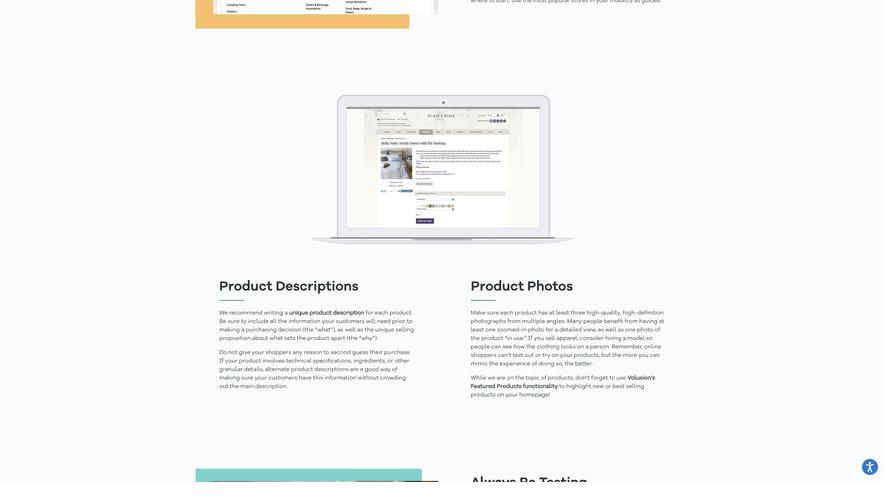 Task type: locate. For each thing, give the bounding box(es) containing it.
photographs
[[471, 319, 506, 325]]

benefit
[[604, 319, 624, 325]]

0 horizontal spatial or
[[388, 359, 394, 364]]

writing
[[264, 311, 283, 316]]

a down consider
[[586, 344, 589, 350]]

of up crowding
[[392, 367, 398, 373]]

selling down 'prior'
[[396, 328, 414, 333]]

each up zoomed-
[[501, 311, 514, 316]]

1 each from the left
[[375, 311, 388, 316]]

making down granular
[[219, 376, 240, 381]]

making inside for each product. be sure to include all the information your customers will need prior to making a purchasing decision (the "what"), as well as the unique selling proposition about what sets the product apart (the "why").
[[219, 328, 240, 333]]

2 vertical spatial sure
[[241, 376, 253, 381]]

0 horizontal spatial you
[[534, 336, 544, 342]]

if down do
[[219, 359, 224, 364]]

1 vertical spatial for
[[546, 328, 554, 333]]

0 horizontal spatial each
[[375, 311, 388, 316]]

0 vertical spatial selling online image
[[195, 0, 439, 29]]

the
[[278, 319, 287, 325], [365, 328, 374, 333], [297, 336, 306, 342], [471, 336, 480, 342], [527, 344, 536, 350], [613, 353, 622, 359], [490, 361, 499, 367], [565, 361, 574, 367], [516, 376, 525, 381], [230, 384, 239, 390]]

or left try
[[536, 353, 542, 359]]

0 vertical spatial out
[[525, 353, 534, 359]]

your down looks
[[561, 353, 573, 359]]

well inside for each product. be sure to include all the information your customers will need prior to making a purchasing decision (the "what"), as well as the unique selling proposition about what sets the product apart (the "why").
[[345, 328, 356, 333]]

the right all
[[278, 319, 287, 325]]

at right having
[[660, 319, 665, 325]]

people
[[584, 319, 603, 325], [471, 344, 490, 350]]

while we are on the topic of products, don't forget to use
[[471, 376, 628, 381]]

for inside make sure each product has at least three high-quality, high-definition photographs from multiple angles. many people benefit from having at least one zoomed-in photo for a detailed view, as well as one photo of the product "in use." if you sell apparel, consider hiring a model so people can see how the clothing looks on a person. remember, online shoppers can't test out or try on your products, but the more you can mimic the experience of doing so, the better.
[[546, 328, 554, 333]]

for up will
[[366, 311, 374, 316]]

1 horizontal spatial one
[[626, 328, 636, 333]]

customers
[[336, 319, 365, 325], [269, 376, 298, 381]]

view,
[[584, 328, 597, 333]]

sell
[[546, 336, 556, 342]]

on
[[578, 344, 585, 350], [552, 353, 559, 359], [507, 376, 514, 381], [498, 393, 504, 398]]

have
[[299, 376, 312, 381]]

2 making from the top
[[219, 376, 240, 381]]

your inside for each product. be sure to include all the information your customers will need prior to making a purchasing decision (the "what"), as well as the unique selling proposition about what sets the product apart (the "why").
[[322, 319, 335, 325]]

remember,
[[612, 344, 643, 350]]

products, up better.
[[574, 353, 600, 359]]

0 horizontal spatial out
[[219, 384, 229, 390]]

of
[[655, 328, 660, 333], [532, 361, 538, 367], [392, 367, 398, 373], [542, 376, 547, 381]]

1 vertical spatial are
[[497, 376, 506, 381]]

well
[[345, 328, 356, 333], [606, 328, 617, 333]]

1 vertical spatial people
[[471, 344, 490, 350]]

1 vertical spatial if
[[219, 359, 224, 364]]

decision
[[278, 328, 301, 333]]

for each product. be sure to include all the information your customers will need prior to making a purchasing decision (the "what"), as well as the unique selling proposition about what sets the product apart (the "why").
[[219, 311, 414, 342]]

0 vertical spatial for
[[366, 311, 374, 316]]

sure right be
[[228, 319, 240, 325]]

2 horizontal spatial sure
[[487, 311, 499, 316]]

multiple
[[522, 319, 545, 325]]

1 horizontal spatial information
[[325, 376, 357, 381]]

2 from from the left
[[625, 319, 638, 325]]

selling down volusion's in the right of the page
[[626, 384, 645, 390]]

the left main
[[230, 384, 239, 390]]

at right the has
[[550, 311, 555, 316]]

the down photographs
[[471, 336, 480, 342]]

crowding
[[380, 376, 406, 381]]

unique up decision
[[289, 311, 308, 316]]

0 horizontal spatial information
[[289, 319, 321, 325]]

the right but
[[613, 353, 622, 359]]

each inside make sure each product has at least three high-quality, high-definition photographs from multiple angles. many people benefit from having at least one zoomed-in photo for a detailed view, as well as one photo of the product "in use." if you sell apparel, consider hiring a model so people can see how the clothing looks on a person. remember, online shoppers can't test out or try on your products, but the more you can mimic the experience of doing so, the better.
[[501, 311, 514, 316]]

for up sell
[[546, 328, 554, 333]]

well inside make sure each product has at least three high-quality, high-definition photographs from multiple angles. many people benefit from having at least one zoomed-in photo for a detailed view, as well as one photo of the product "in use." if you sell apparel, consider hiring a model so people can see how the clothing looks on a person. remember, online shoppers can't test out or try on your products, but the more you can mimic the experience of doing so, the better.
[[606, 328, 617, 333]]

least up "angles."
[[556, 311, 570, 316]]

product for product descriptions
[[219, 280, 273, 294]]

1 vertical spatial at
[[660, 319, 665, 325]]

as up apart
[[338, 328, 344, 333]]

recommend
[[229, 311, 263, 316]]

selling online image
[[195, 0, 439, 29], [313, 95, 573, 244], [195, 469, 439, 482]]

or up way
[[388, 359, 394, 364]]

unique down need on the left
[[375, 328, 395, 333]]

unique
[[289, 311, 308, 316], [375, 328, 395, 333]]

selling inside for each product. be sure to include all the information your customers will need prior to making a purchasing decision (the "what"), as well as the unique selling proposition about what sets the product apart (the "why").
[[396, 328, 414, 333]]

hiring
[[606, 336, 622, 342]]

sure
[[487, 311, 499, 316], [228, 319, 240, 325], [241, 376, 253, 381]]

if inside do not give your shoppers any reason to second guess their purchase. if your product involves technical specifications, ingredients, or other granular details, alternate product descriptions are a good way of making sure your customers have this information without crowding out the main description.
[[219, 359, 224, 364]]

1 photo from the left
[[528, 328, 545, 333]]

can
[[492, 344, 502, 350], [650, 353, 660, 359]]

product for product photos
[[471, 280, 524, 294]]

any
[[293, 350, 303, 356]]

1 high- from the left
[[587, 311, 602, 316]]

or
[[536, 353, 542, 359], [388, 359, 394, 364], [606, 384, 612, 390]]

1 horizontal spatial unique
[[375, 328, 395, 333]]

sure up main
[[241, 376, 253, 381]]

on inside "to highlight new or best selling products on your homepage!"
[[498, 393, 504, 398]]

are right we
[[497, 376, 506, 381]]

as down "benefit" in the right bottom of the page
[[618, 328, 624, 333]]

0 horizontal spatial at
[[550, 311, 555, 316]]

people up mimic
[[471, 344, 490, 350]]

0 horizontal spatial high-
[[587, 311, 602, 316]]

test
[[513, 353, 524, 359]]

1 vertical spatial you
[[639, 353, 649, 359]]

to up 'specifications,' at the left
[[324, 350, 330, 356]]

1 horizontal spatial if
[[528, 336, 533, 342]]

can down online
[[650, 353, 660, 359]]

2 vertical spatial selling online image
[[195, 469, 439, 482]]

information down descriptions
[[325, 376, 357, 381]]

0 horizontal spatial shoppers
[[266, 350, 291, 356]]

your
[[322, 319, 335, 325], [252, 350, 264, 356], [561, 353, 573, 359], [225, 359, 238, 364], [255, 376, 267, 381], [506, 393, 518, 398]]

product up details,
[[239, 359, 261, 364]]

to down while we are on the topic of products, don't forget to use
[[560, 384, 565, 390]]

well up apart
[[345, 328, 356, 333]]

product down "what"),
[[308, 336, 330, 342]]

information down we recommend writing a unique product description in the bottom of the page
[[289, 319, 321, 325]]

1 vertical spatial out
[[219, 384, 229, 390]]

2 horizontal spatial or
[[606, 384, 612, 390]]

1 horizontal spatial at
[[660, 319, 665, 325]]

1 horizontal spatial high-
[[623, 311, 638, 316]]

you left sell
[[534, 336, 544, 342]]

information
[[289, 319, 321, 325], [325, 376, 357, 381]]

1 horizontal spatial well
[[606, 328, 617, 333]]

1 horizontal spatial people
[[584, 319, 603, 325]]

0 horizontal spatial (the
[[303, 328, 314, 333]]

a up proposition
[[241, 328, 244, 333]]

0 horizontal spatial from
[[508, 319, 521, 325]]

more
[[623, 353, 638, 359]]

1 horizontal spatial each
[[501, 311, 514, 316]]

of inside do not give your shoppers any reason to second guess their purchase. if your product involves technical specifications, ingredients, or other granular details, alternate product descriptions are a good way of making sure your customers have this information without crowding out the main description.
[[392, 367, 398, 373]]

0 horizontal spatial product
[[219, 280, 273, 294]]

unique inside for each product. be sure to include all the information your customers will need prior to making a purchasing decision (the "what"), as well as the unique selling proposition about what sets the product apart (the "why").
[[375, 328, 395, 333]]

1 horizontal spatial product
[[471, 280, 524, 294]]

1 well from the left
[[345, 328, 356, 333]]

0 horizontal spatial can
[[492, 344, 502, 350]]

to
[[241, 319, 247, 325], [407, 319, 413, 325], [324, 350, 330, 356], [610, 376, 616, 381], [560, 384, 565, 390]]

0 horizontal spatial for
[[366, 311, 374, 316]]

least down photographs
[[471, 328, 484, 333]]

consider
[[580, 336, 604, 342]]

high- right 'three'
[[587, 311, 602, 316]]

use."
[[514, 336, 527, 342]]

as up "why").
[[358, 328, 364, 333]]

to inside do not give your shoppers any reason to second guess their purchase. if your product involves technical specifications, ingredients, or other granular details, alternate product descriptions are a good way of making sure your customers have this information without crowding out the main description.
[[324, 350, 330, 356]]

1 horizontal spatial or
[[536, 353, 542, 359]]

functionality
[[523, 384, 558, 390]]

(the right apart
[[347, 336, 358, 342]]

0 horizontal spatial customers
[[269, 376, 298, 381]]

second
[[331, 350, 351, 356]]

featured
[[471, 384, 496, 390]]

the right how
[[527, 344, 536, 350]]

1 product from the left
[[219, 280, 273, 294]]

2 product from the left
[[471, 280, 524, 294]]

we
[[488, 376, 496, 381]]

product
[[310, 311, 332, 316], [515, 311, 537, 316], [308, 336, 330, 342], [482, 336, 504, 342], [239, 359, 261, 364], [291, 367, 313, 373]]

your down products
[[506, 393, 518, 398]]

1 vertical spatial making
[[219, 376, 240, 381]]

can left see
[[492, 344, 502, 350]]

shoppers up involves on the left of the page
[[266, 350, 291, 356]]

0 horizontal spatial least
[[471, 328, 484, 333]]

1 horizontal spatial customers
[[336, 319, 365, 325]]

customers inside for each product. be sure to include all the information your customers will need prior to making a purchasing decision (the "what"), as well as the unique selling proposition about what sets the product apart (the "why").
[[336, 319, 365, 325]]

if right use."
[[528, 336, 533, 342]]

high- up "benefit" in the right bottom of the page
[[623, 311, 638, 316]]

on up products
[[507, 376, 514, 381]]

1 vertical spatial unique
[[375, 328, 395, 333]]

1 horizontal spatial sure
[[241, 376, 253, 381]]

1 horizontal spatial shoppers
[[471, 353, 497, 359]]

all
[[270, 319, 277, 325]]

1 vertical spatial sure
[[228, 319, 240, 325]]

ingredients,
[[354, 359, 386, 364]]

1 horizontal spatial selling
[[626, 384, 645, 390]]

volusion's
[[628, 376, 656, 381]]

0 vertical spatial customers
[[336, 319, 365, 325]]

photo
[[528, 328, 545, 333], [637, 328, 654, 333]]

sure up photographs
[[487, 311, 499, 316]]

sure inside do not give your shoppers any reason to second guess their purchase. if your product involves technical specifications, ingredients, or other granular details, alternate product descriptions are a good way of making sure your customers have this information without crowding out the main description.
[[241, 376, 253, 381]]

2 well from the left
[[606, 328, 617, 333]]

way
[[381, 367, 391, 373]]

making
[[219, 328, 240, 333], [219, 376, 240, 381]]

customers down description at the bottom of the page
[[336, 319, 365, 325]]

0 vertical spatial products,
[[574, 353, 600, 359]]

0 vertical spatial if
[[528, 336, 533, 342]]

information inside do not give your shoppers any reason to second guess their purchase. if your product involves technical specifications, ingredients, or other granular details, alternate product descriptions are a good way of making sure your customers have this information without crowding out the main description.
[[325, 376, 357, 381]]

0 vertical spatial making
[[219, 328, 240, 333]]

0 horizontal spatial are
[[350, 367, 359, 373]]

0 horizontal spatial selling
[[396, 328, 414, 333]]

prior
[[392, 319, 406, 325]]

or inside make sure each product has at least three high-quality, high-definition photographs from multiple angles. many people benefit from having at least one zoomed-in photo for a detailed view, as well as one photo of the product "in use." if you sell apparel, consider hiring a model so people can see how the clothing looks on a person. remember, online shoppers can't test out or try on your products, but the more you can mimic the experience of doing so, the better.
[[536, 353, 542, 359]]

0 vertical spatial you
[[534, 336, 544, 342]]

0 horizontal spatial sure
[[228, 319, 240, 325]]

0 vertical spatial selling
[[396, 328, 414, 333]]

product up 'recommend'
[[219, 280, 273, 294]]

on down products
[[498, 393, 504, 398]]

1 horizontal spatial from
[[625, 319, 638, 325]]

experience
[[500, 361, 531, 367]]

you
[[534, 336, 544, 342], [639, 353, 649, 359]]

as right view,
[[598, 328, 604, 333]]

0 vertical spatial least
[[556, 311, 570, 316]]

a right writing
[[285, 311, 288, 316]]

are up without
[[350, 367, 359, 373]]

from up zoomed-
[[508, 319, 521, 325]]

the right sets at the bottom
[[297, 336, 306, 342]]

photo down multiple
[[528, 328, 545, 333]]

0 horizontal spatial people
[[471, 344, 490, 350]]

to highlight new or best selling products on your homepage!
[[471, 384, 645, 398]]

selling inside "to highlight new or best selling products on your homepage!"
[[626, 384, 645, 390]]

a up remember,
[[623, 336, 626, 342]]

we recommend writing a unique product description
[[219, 311, 365, 316]]

0 vertical spatial information
[[289, 319, 321, 325]]

of down having
[[655, 328, 660, 333]]

use
[[617, 376, 627, 381]]

0 horizontal spatial one
[[486, 328, 496, 333]]

for
[[366, 311, 374, 316], [546, 328, 554, 333]]

4 as from the left
[[618, 328, 624, 333]]

you down online
[[639, 353, 649, 359]]

1 horizontal spatial can
[[650, 353, 660, 359]]

(the left "what"),
[[303, 328, 314, 333]]

open accessibe: accessibility options, statement and help image
[[867, 462, 875, 472]]

well up hiring
[[606, 328, 617, 333]]

1 horizontal spatial out
[[525, 353, 534, 359]]

0 horizontal spatial if
[[219, 359, 224, 364]]

from left having
[[625, 319, 638, 325]]

but
[[602, 353, 611, 359]]

making up proposition
[[219, 328, 240, 333]]

to down 'recommend'
[[241, 319, 247, 325]]

highlight
[[567, 384, 592, 390]]

out down granular
[[219, 384, 229, 390]]

1 vertical spatial customers
[[269, 376, 298, 381]]

0 vertical spatial are
[[350, 367, 359, 373]]

photo down having
[[637, 328, 654, 333]]

0 vertical spatial unique
[[289, 311, 308, 316]]

0 horizontal spatial well
[[345, 328, 356, 333]]

"in
[[505, 336, 513, 342]]

1 vertical spatial information
[[325, 376, 357, 381]]

customers down alternate
[[269, 376, 298, 381]]

on right looks
[[578, 344, 585, 350]]

clothing
[[537, 344, 560, 350]]

one up model
[[626, 328, 636, 333]]

each up need on the left
[[375, 311, 388, 316]]

if
[[528, 336, 533, 342], [219, 359, 224, 364]]

shoppers up mimic
[[471, 353, 497, 359]]

"why").
[[359, 336, 378, 342]]

make
[[471, 311, 486, 316]]

each
[[375, 311, 388, 316], [501, 311, 514, 316]]

a left 'good'
[[360, 367, 363, 373]]

people up view,
[[584, 319, 603, 325]]

0 horizontal spatial photo
[[528, 328, 545, 333]]

one down photographs
[[486, 328, 496, 333]]

about
[[252, 336, 268, 342]]

has
[[539, 311, 548, 316]]

out right test
[[525, 353, 534, 359]]

products, up "to highlight new or best selling products on your homepage!"
[[548, 376, 574, 381]]

1 making from the top
[[219, 328, 240, 333]]

1 horizontal spatial photo
[[637, 328, 654, 333]]

details,
[[244, 367, 264, 373]]

or right new
[[606, 384, 612, 390]]

your up "what"),
[[322, 319, 335, 325]]

1 vertical spatial selling
[[626, 384, 645, 390]]

1 horizontal spatial for
[[546, 328, 554, 333]]

at
[[550, 311, 555, 316], [660, 319, 665, 325]]

0 vertical spatial can
[[492, 344, 502, 350]]

1 horizontal spatial (the
[[347, 336, 358, 342]]

0 vertical spatial sure
[[487, 311, 499, 316]]

2 each from the left
[[501, 311, 514, 316]]

product up make
[[471, 280, 524, 294]]

the up "why").
[[365, 328, 374, 333]]



Task type: describe. For each thing, give the bounding box(es) containing it.
detailed
[[560, 328, 582, 333]]

1 horizontal spatial are
[[497, 376, 506, 381]]

apart
[[331, 336, 346, 342]]

0 vertical spatial (the
[[303, 328, 314, 333]]

make sure each product has at least three high-quality, high-definition photographs from multiple angles. many people benefit from having at least one zoomed-in photo for a detailed view, as well as one photo of the product "in use." if you sell apparel, consider hiring a model so people can see how the clothing looks on a person. remember, online shoppers can't test out or try on your products, but the more you can mimic the experience of doing so, the better.
[[471, 311, 665, 367]]

model
[[628, 336, 645, 342]]

proposition
[[219, 336, 251, 342]]

out inside make sure each product has at least three high-quality, high-definition photographs from multiple angles. many people benefit from having at least one zoomed-in photo for a detailed view, as well as one photo of the product "in use." if you sell apparel, consider hiring a model so people can see how the clothing looks on a person. remember, online shoppers can't test out or try on your products, but the more you can mimic the experience of doing so, the better.
[[525, 353, 534, 359]]

see
[[503, 344, 512, 350]]

so
[[647, 336, 653, 342]]

0 vertical spatial people
[[584, 319, 603, 325]]

volusion's featured products functionality
[[471, 376, 656, 390]]

product descriptions
[[219, 280, 359, 294]]

sets
[[284, 336, 296, 342]]

need
[[377, 319, 391, 325]]

purchasing
[[246, 328, 277, 333]]

to inside "to highlight new or best selling products on your homepage!"
[[560, 384, 565, 390]]

are inside do not give your shoppers any reason to second guess their purchase. if your product involves technical specifications, ingredients, or other granular details, alternate product descriptions are a good way of making sure your customers have this information without crowding out the main description.
[[350, 367, 359, 373]]

2 high- from the left
[[623, 311, 638, 316]]

descriptions
[[276, 280, 359, 294]]

0 vertical spatial at
[[550, 311, 555, 316]]

zoomed-
[[497, 328, 522, 333]]

can't
[[498, 353, 512, 359]]

what
[[270, 336, 283, 342]]

1 one from the left
[[486, 328, 496, 333]]

or inside "to highlight new or best selling products on your homepage!"
[[606, 384, 612, 390]]

shoppers inside make sure each product has at least three high-quality, high-definition photographs from multiple angles. many people benefit from having at least one zoomed-in photo for a detailed view, as well as one photo of the product "in use." if you sell apparel, consider hiring a model so people can see how the clothing looks on a person. remember, online shoppers can't test out or try on your products, but the more you can mimic the experience of doing so, the better.
[[471, 353, 497, 359]]

so,
[[556, 361, 564, 367]]

your inside "to highlight new or best selling products on your homepage!"
[[506, 393, 518, 398]]

each inside for each product. be sure to include all the information your customers will need prior to making a purchasing decision (the "what"), as well as the unique selling proposition about what sets the product apart (the "why").
[[375, 311, 388, 316]]

description
[[333, 311, 365, 316]]

other
[[395, 359, 410, 364]]

products
[[497, 384, 522, 390]]

include
[[248, 319, 269, 325]]

description.
[[255, 384, 288, 390]]

product left "in
[[482, 336, 504, 342]]

their
[[370, 350, 383, 356]]

a inside do not give your shoppers any reason to second guess their purchase. if your product involves technical specifications, ingredients, or other granular details, alternate product descriptions are a good way of making sure your customers have this information without crowding out the main description.
[[360, 367, 363, 373]]

while
[[471, 376, 487, 381]]

specifications,
[[313, 359, 352, 364]]

on right try
[[552, 353, 559, 359]]

1 from from the left
[[508, 319, 521, 325]]

for inside for each product. be sure to include all the information your customers will need prior to making a purchasing decision (the "what"), as well as the unique selling proposition about what sets the product apart (the "why").
[[366, 311, 374, 316]]

forget
[[592, 376, 609, 381]]

product up "what"),
[[310, 311, 332, 316]]

2 photo from the left
[[637, 328, 654, 333]]

apparel,
[[557, 336, 579, 342]]

sure inside for each product. be sure to include all the information your customers will need prior to making a purchasing decision (the "what"), as well as the unique selling proposition about what sets the product apart (the "why").
[[228, 319, 240, 325]]

three
[[571, 311, 586, 316]]

many
[[568, 319, 582, 325]]

a inside for each product. be sure to include all the information your customers will need prior to making a purchasing decision (the "what"), as well as the unique selling proposition about what sets the product apart (the "why").
[[241, 328, 244, 333]]

a down "angles."
[[555, 328, 558, 333]]

your inside make sure each product has at least three high-quality, high-definition photographs from multiple angles. many people benefit from having at least one zoomed-in photo for a detailed view, as well as one photo of the product "in use." if you sell apparel, consider hiring a model so people can see how the clothing looks on a person. remember, online shoppers can't test out or try on your products, but the more you can mimic the experience of doing so, the better.
[[561, 353, 573, 359]]

product inside for each product. be sure to include all the information your customers will need prior to making a purchasing decision (the "what"), as well as the unique selling proposition about what sets the product apart (the "why").
[[308, 336, 330, 342]]

to left use
[[610, 376, 616, 381]]

1 horizontal spatial least
[[556, 311, 570, 316]]

the right so,
[[565, 361, 574, 367]]

products, inside make sure each product has at least three high-quality, high-definition photographs from multiple angles. many people benefit from having at least one zoomed-in photo for a detailed view, as well as one photo of the product "in use." if you sell apparel, consider hiring a model so people can see how the clothing looks on a person. remember, online shoppers can't test out or try on your products, but the more you can mimic the experience of doing so, the better.
[[574, 353, 600, 359]]

the left topic
[[516, 376, 525, 381]]

alternate
[[265, 367, 290, 373]]

granular
[[219, 367, 243, 373]]

photos
[[528, 280, 573, 294]]

homepage!
[[520, 393, 551, 398]]

1 vertical spatial least
[[471, 328, 484, 333]]

1 horizontal spatial you
[[639, 353, 649, 359]]

guess
[[352, 350, 369, 356]]

product photos
[[471, 280, 573, 294]]

shoppers inside do not give your shoppers any reason to second guess their purchase. if your product involves technical specifications, ingredients, or other granular details, alternate product descriptions are a good way of making sure your customers have this information without crowding out the main description.
[[266, 350, 291, 356]]

topic
[[526, 376, 540, 381]]

1 vertical spatial products,
[[548, 376, 574, 381]]

mimic
[[471, 361, 488, 367]]

your up granular
[[225, 359, 238, 364]]

looks
[[561, 344, 576, 350]]

if inside make sure each product has at least three high-quality, high-definition photographs from multiple angles. many people benefit from having at least one zoomed-in photo for a detailed view, as well as one photo of the product "in use." if you sell apparel, consider hiring a model so people can see how the clothing looks on a person. remember, online shoppers can't test out or try on your products, but the more you can mimic the experience of doing so, the better.
[[528, 336, 533, 342]]

of up functionality
[[542, 376, 547, 381]]

2 as from the left
[[358, 328, 364, 333]]

involves
[[263, 359, 285, 364]]

not
[[228, 350, 238, 356]]

technical
[[286, 359, 312, 364]]

1 vertical spatial (the
[[347, 336, 358, 342]]

without
[[358, 376, 379, 381]]

will
[[366, 319, 376, 325]]

definition
[[638, 311, 664, 316]]

main
[[241, 384, 254, 390]]

to right 'prior'
[[407, 319, 413, 325]]

1 as from the left
[[338, 328, 344, 333]]

angles.
[[547, 319, 566, 325]]

customers inside do not give your shoppers any reason to second guess their purchase. if your product involves technical specifications, ingredients, or other granular details, alternate product descriptions are a good way of making sure your customers have this information without crowding out the main description.
[[269, 376, 298, 381]]

descriptions
[[315, 367, 349, 373]]

new
[[593, 384, 604, 390]]

or inside do not give your shoppers any reason to second guess their purchase. if your product involves technical specifications, ingredients, or other granular details, alternate product descriptions are a good way of making sure your customers have this information without crowding out the main description.
[[388, 359, 394, 364]]

sure inside make sure each product has at least three high-quality, high-definition photographs from multiple angles. many people benefit from having at least one zoomed-in photo for a detailed view, as well as one photo of the product "in use." if you sell apparel, consider hiring a model so people can see how the clothing looks on a person. remember, online shoppers can't test out or try on your products, but the more you can mimic the experience of doing so, the better.
[[487, 311, 499, 316]]

1 vertical spatial selling online image
[[313, 95, 573, 244]]

the down can't
[[490, 361, 499, 367]]

2 one from the left
[[626, 328, 636, 333]]

better.
[[576, 361, 593, 367]]

product.
[[390, 311, 413, 316]]

try
[[543, 353, 551, 359]]

0 horizontal spatial unique
[[289, 311, 308, 316]]

3 as from the left
[[598, 328, 604, 333]]

quality,
[[602, 311, 622, 316]]

give
[[239, 350, 251, 356]]

the inside do not give your shoppers any reason to second guess their purchase. if your product involves technical specifications, ingredients, or other granular details, alternate product descriptions are a good way of making sure your customers have this information without crowding out the main description.
[[230, 384, 239, 390]]

your down details,
[[255, 376, 267, 381]]

do
[[219, 350, 227, 356]]

product up have
[[291, 367, 313, 373]]

information inside for each product. be sure to include all the information your customers will need prior to making a purchasing decision (the "what"), as well as the unique selling proposition about what sets the product apart (the "why").
[[289, 319, 321, 325]]

good
[[365, 367, 379, 373]]

out inside do not give your shoppers any reason to second guess their purchase. if your product involves technical specifications, ingredients, or other granular details, alternate product descriptions are a good way of making sure your customers have this information without crowding out the main description.
[[219, 384, 229, 390]]

having
[[640, 319, 658, 325]]

products
[[471, 393, 496, 398]]

online
[[645, 344, 662, 350]]

"what"),
[[315, 328, 336, 333]]

your right give
[[252, 350, 264, 356]]

1 vertical spatial can
[[650, 353, 660, 359]]

reason
[[304, 350, 323, 356]]

this
[[313, 376, 323, 381]]

product up multiple
[[515, 311, 537, 316]]

making inside do not give your shoppers any reason to second guess their purchase. if your product involves technical specifications, ingredients, or other granular details, alternate product descriptions are a good way of making sure your customers have this information without crowding out the main description.
[[219, 376, 240, 381]]

purchase.
[[384, 350, 411, 356]]

how
[[514, 344, 525, 350]]

best
[[613, 384, 625, 390]]

of left doing
[[532, 361, 538, 367]]



Task type: vqa. For each thing, say whether or not it's contained in the screenshot.
having
yes



